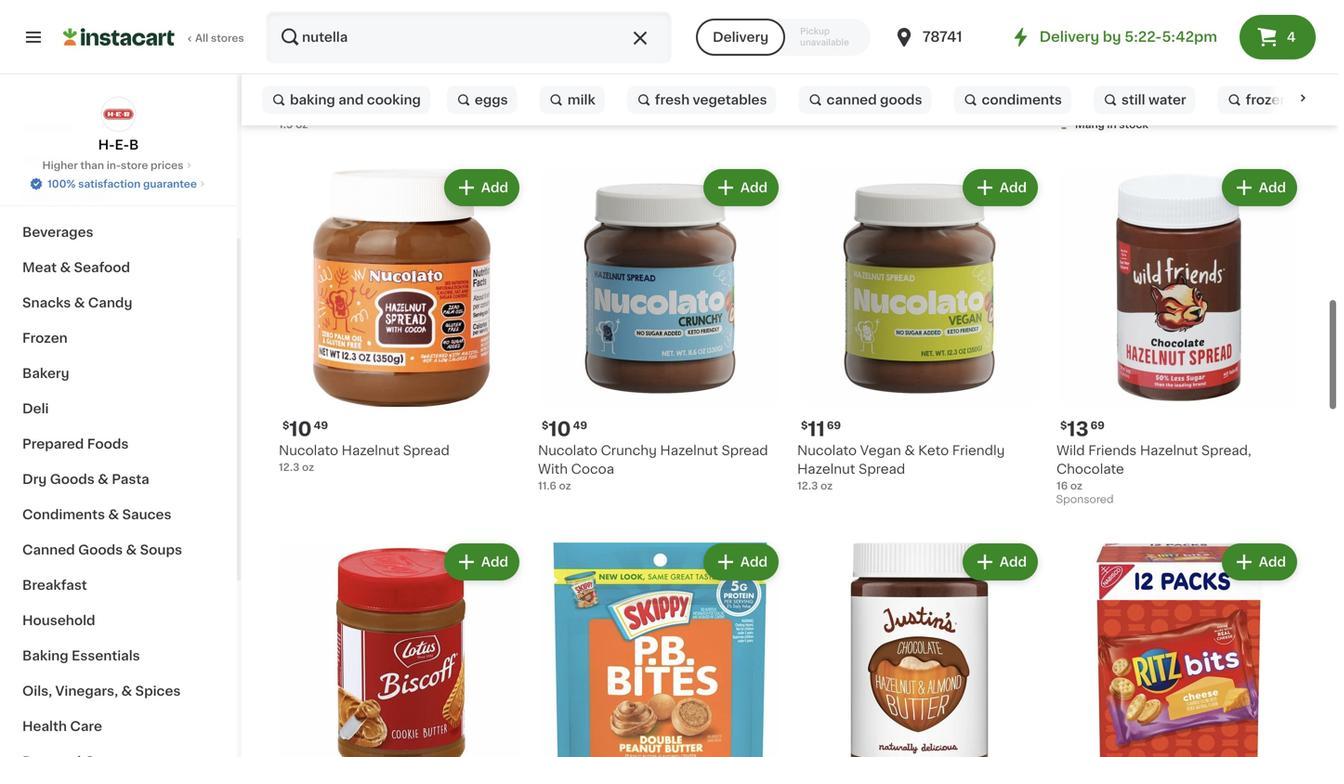 Task type: describe. For each thing, give the bounding box(es) containing it.
candy
[[88, 297, 132, 310]]

milk
[[568, 93, 596, 106]]

oz inside the nucolato vegan & keto friendly hazelnut spread 12.3 oz
[[821, 481, 833, 491]]

store
[[121, 160, 148, 171]]

vegan
[[860, 444, 902, 457]]

hazelnut inside "nucolato crunchy hazelnut spread with cocoa 11.6 oz"
[[660, 444, 719, 457]]

oils, vinegars, & spices link
[[11, 674, 226, 709]]

delivery by 5:22-5:42pm link
[[1010, 26, 1218, 48]]

no
[[1137, 64, 1155, 77]]

hazelnut inside nutella hazelnut and cocoa spread with pretzel sticks, snack pack for kids 1.9 oz
[[328, 64, 387, 77]]

frozen entrees link
[[1218, 81, 1339, 119]]

good good no added sugar, choco hazel spread 12 oz
[[1057, 64, 1293, 111]]

meat & seafood
[[22, 261, 130, 274]]

78741
[[923, 30, 963, 44]]

11.6
[[538, 481, 557, 491]]

oz inside nucolato white chocolate spread 12.3 oz
[[562, 82, 574, 92]]

$ inside $ 2 49
[[283, 40, 289, 51]]

with
[[279, 83, 306, 96]]

delivery button
[[696, 19, 786, 56]]

kids
[[279, 101, 307, 114]]

health
[[22, 720, 67, 733]]

nucolato crunchy hazelnut spread with cocoa 11.6 oz
[[538, 444, 768, 491]]

$ 2 49
[[283, 40, 318, 59]]

nutella
[[279, 64, 325, 77]]

many in stock
[[1076, 119, 1149, 130]]

10 for nucolato crunchy hazelnut spread with cocoa
[[549, 420, 571, 439]]

& left spices
[[121, 685, 132, 698]]

13 inside product group
[[1068, 420, 1089, 439]]

chocolate inside product group
[[1057, 463, 1125, 476]]

cocoa inside "nucolato crunchy hazelnut spread with cocoa 11.6 oz"
[[571, 463, 614, 476]]

vinegars,
[[55, 685, 118, 698]]

spread inside nucolato hazelnut spread 12.3 oz
[[403, 444, 450, 457]]

stores
[[211, 33, 244, 43]]

many
[[1076, 119, 1105, 130]]

by
[[1103, 30, 1122, 44]]

nutella hazelnut and cocoa spread with pretzel sticks, snack pack for kids 1.9 oz
[[279, 64, 511, 130]]

snacks & candy
[[22, 297, 132, 310]]

meat
[[22, 261, 57, 274]]

5:22-
[[1125, 30, 1162, 44]]

prepared
[[22, 438, 84, 451]]

100% satisfaction guarantee
[[48, 179, 197, 189]]

product group containing 13
[[1057, 165, 1301, 510]]

spread inside the nucolato vegan & keto friendly hazelnut spread 12.3 oz
[[859, 463, 906, 476]]

delivery by 5:22-5:42pm
[[1040, 30, 1218, 44]]

still
[[1122, 93, 1146, 106]]

service type group
[[696, 19, 871, 56]]

49 for nucolato hazelnut spread
[[314, 421, 328, 431]]

spread inside "nucolato crunchy hazelnut spread with cocoa 11.6 oz"
[[722, 444, 768, 457]]

oz inside good good no added sugar, choco hazel spread 12 oz
[[1070, 101, 1083, 111]]

100% satisfaction guarantee button
[[29, 173, 208, 192]]

higher than in-store prices
[[42, 160, 184, 171]]

& left sauces
[[108, 509, 119, 522]]

beverages
[[22, 226, 93, 239]]

16 inside product group
[[1057, 481, 1068, 491]]

with
[[538, 463, 568, 476]]

spread, inside product group
[[1202, 444, 1252, 457]]

friendly
[[953, 444, 1005, 457]]

recommended searches element
[[257, 74, 1339, 126]]

snacks
[[22, 297, 71, 310]]

oils, vinegars, & spices
[[22, 685, 181, 698]]

cocoa inside nutella hazelnut and cocoa spread with pretzel sticks, snack pack for kids 1.9 oz
[[418, 64, 461, 77]]

spread inside nutella hazelnut and cocoa spread with pretzel sticks, snack pack for kids 1.9 oz
[[464, 64, 511, 77]]

h-
[[98, 139, 115, 152]]

stock
[[1120, 119, 1149, 130]]

keto
[[919, 444, 949, 457]]

all stores
[[195, 33, 244, 43]]

e-
[[115, 139, 129, 152]]

seafood
[[74, 261, 130, 274]]

satisfaction
[[78, 179, 141, 189]]

beverages link
[[11, 215, 226, 250]]

dairy & eggs link
[[11, 179, 226, 215]]

bakery
[[22, 367, 69, 380]]

vegetables
[[693, 93, 767, 106]]

1 horizontal spatial chocolate
[[798, 83, 865, 96]]

condiments
[[982, 93, 1062, 106]]

baking
[[22, 650, 68, 663]]

pack
[[448, 83, 480, 96]]

foods
[[87, 438, 129, 451]]

still water
[[1122, 93, 1187, 106]]

condiments
[[22, 509, 105, 522]]

dry
[[22, 473, 47, 486]]

nucolato white chocolate spread 12.3 oz
[[538, 64, 760, 92]]

69 for product group containing 13
[[1091, 421, 1105, 431]]

than
[[80, 160, 104, 171]]

essentials
[[72, 650, 140, 663]]

household link
[[11, 603, 226, 639]]

produce link
[[11, 144, 226, 179]]

nucolato hazelnut spread 12.3 oz
[[279, 444, 450, 473]]

eggs
[[76, 191, 109, 204]]

soups
[[140, 544, 182, 557]]

snack
[[405, 83, 445, 96]]

2 good from the left
[[1097, 64, 1133, 77]]

deli link
[[11, 391, 226, 427]]

1.9
[[279, 119, 293, 130]]

fresh vegetables
[[655, 93, 767, 106]]

chocolate inside nucolato white chocolate spread 12.3 oz
[[642, 64, 710, 77]]

dairy
[[22, 191, 58, 204]]

$ 10 49 for nucolato crunchy hazelnut spread with cocoa
[[542, 420, 588, 439]]

100%
[[48, 179, 76, 189]]

instacart logo image
[[63, 26, 175, 48]]

& left candy
[[74, 297, 85, 310]]

$ 7 79
[[1061, 40, 1094, 59]]



Task type: locate. For each thing, give the bounding box(es) containing it.
0 horizontal spatial cocoa
[[418, 64, 461, 77]]

1 horizontal spatial $ 13 69
[[1061, 420, 1105, 439]]

0 horizontal spatial 16
[[798, 101, 809, 111]]

16 left "canned"
[[798, 101, 809, 111]]

Search field
[[268, 13, 670, 61]]

goods
[[880, 93, 923, 106]]

nucolato inside nucolato hazelnut spread 12.3 oz
[[279, 444, 338, 457]]

& down "100%"
[[62, 191, 72, 204]]

7
[[1068, 40, 1079, 59]]

product group
[[279, 165, 523, 475], [538, 165, 783, 494], [798, 165, 1042, 494], [1057, 165, 1301, 510], [279, 540, 523, 758], [538, 540, 783, 758], [798, 540, 1042, 758], [1057, 540, 1301, 758]]

12.3
[[538, 82, 559, 92], [279, 462, 300, 473], [798, 481, 818, 491]]

0 horizontal spatial $ 10 49
[[283, 420, 328, 439]]

canned
[[22, 544, 75, 557]]

still water link
[[1094, 81, 1196, 119]]

b
[[129, 139, 139, 152]]

prices
[[151, 160, 184, 171]]

& right meat
[[60, 261, 71, 274]]

goods for dry
[[50, 473, 95, 486]]

1 vertical spatial cocoa
[[571, 463, 614, 476]]

water
[[1149, 93, 1187, 106]]

wild friends hazelnut spread, chocolate 16 oz inside product group
[[1057, 444, 1252, 491]]

0 horizontal spatial good
[[1057, 64, 1093, 77]]

nucolato inside "nucolato crunchy hazelnut spread with cocoa 11.6 oz"
[[538, 444, 598, 457]]

0 horizontal spatial and
[[339, 93, 364, 106]]

spread inside good good no added sugar, choco hazel spread 12 oz
[[1097, 83, 1143, 96]]

49
[[304, 40, 318, 51], [314, 421, 328, 431], [573, 421, 588, 431]]

0 vertical spatial 16
[[798, 101, 809, 111]]

12.3 inside the nucolato vegan & keto friendly hazelnut spread 12.3 oz
[[798, 481, 818, 491]]

1 horizontal spatial wild friends hazelnut spread, chocolate 16 oz
[[1057, 444, 1252, 491]]

fresh
[[655, 93, 690, 106]]

0 vertical spatial and
[[390, 64, 414, 77]]

delivery for delivery by 5:22-5:42pm
[[1040, 30, 1100, 44]]

baking essentials link
[[11, 639, 226, 674]]

nucolato inside the nucolato vegan & keto friendly hazelnut spread 12.3 oz
[[798, 444, 857, 457]]

dry goods & pasta link
[[11, 462, 226, 497]]

69 up "canned"
[[832, 40, 846, 51]]

2 vertical spatial chocolate
[[1057, 463, 1125, 476]]

chocolate up fresh
[[642, 64, 710, 77]]

prepared foods link
[[11, 427, 226, 462]]

care
[[70, 720, 102, 733]]

goods down prepared foods
[[50, 473, 95, 486]]

1 horizontal spatial and
[[390, 64, 414, 77]]

condiments & sauces
[[22, 509, 172, 522]]

& left pasta
[[98, 473, 109, 486]]

1 vertical spatial wild
[[1057, 444, 1085, 457]]

49 inside $ 2 49
[[304, 40, 318, 51]]

baking essentials
[[22, 650, 140, 663]]

1 horizontal spatial wild
[[1057, 444, 1085, 457]]

13
[[808, 40, 830, 59], [1068, 420, 1089, 439]]

wild friends hazelnut spread, chocolate 16 oz down 78741
[[798, 64, 993, 111]]

0 horizontal spatial 10
[[289, 420, 312, 439]]

goods inside "link"
[[78, 544, 123, 557]]

cocoa right with at the bottom of page
[[571, 463, 614, 476]]

10 for nucolato hazelnut spread
[[289, 420, 312, 439]]

& inside the nucolato vegan & keto friendly hazelnut spread 12.3 oz
[[905, 444, 915, 457]]

49 right 2 at left top
[[304, 40, 318, 51]]

recipes link
[[11, 109, 226, 144]]

$ 10 49 for nucolato hazelnut spread
[[283, 420, 328, 439]]

$ 13 69
[[801, 40, 846, 59], [1061, 420, 1105, 439]]

2 vertical spatial 12.3
[[798, 481, 818, 491]]

$ 13 69 up recommended searches element
[[801, 40, 846, 59]]

and inside baking and cooking link
[[339, 93, 364, 106]]

for
[[483, 83, 501, 96]]

1 vertical spatial and
[[339, 93, 364, 106]]

and up sticks,
[[390, 64, 414, 77]]

0 vertical spatial 13
[[808, 40, 830, 59]]

0 horizontal spatial friends
[[829, 64, 878, 77]]

delivery up vegetables
[[713, 31, 769, 44]]

nucolato
[[538, 64, 598, 77], [279, 444, 338, 457], [538, 444, 598, 457], [798, 444, 857, 457]]

12.3 inside nucolato hazelnut spread 12.3 oz
[[279, 462, 300, 473]]

higher than in-store prices link
[[42, 158, 195, 173]]

frozen
[[1246, 93, 1289, 106]]

eggs link
[[447, 81, 518, 119]]

1 horizontal spatial 10
[[549, 420, 571, 439]]

wild friends hazelnut spread, chocolate 16 oz up the sponsored badge image
[[1057, 444, 1252, 491]]

49 up "nucolato crunchy hazelnut spread with cocoa 11.6 oz"
[[573, 421, 588, 431]]

0 horizontal spatial 12.3
[[279, 462, 300, 473]]

1 horizontal spatial 12.3
[[538, 82, 559, 92]]

oils,
[[22, 685, 52, 698]]

health care link
[[11, 709, 226, 745]]

1 $ 10 49 from the left
[[283, 420, 328, 439]]

2 horizontal spatial 12.3
[[798, 481, 818, 491]]

h-e-b logo image
[[101, 97, 136, 132]]

baking
[[290, 93, 335, 106]]

4 button
[[1240, 15, 1316, 59]]

$ inside $ 11 69
[[801, 421, 808, 431]]

nucolato for nucolato hazelnut spread
[[279, 444, 338, 457]]

goods down condiments & sauces
[[78, 544, 123, 557]]

1 horizontal spatial spread,
[[1202, 444, 1252, 457]]

79
[[1081, 40, 1094, 51]]

12.3 inside nucolato white chocolate spread 12.3 oz
[[538, 82, 559, 92]]

$ 10 49 up nucolato hazelnut spread 12.3 oz
[[283, 420, 328, 439]]

0 vertical spatial spread,
[[943, 64, 993, 77]]

0 horizontal spatial 13
[[808, 40, 830, 59]]

goods
[[50, 473, 95, 486], [78, 544, 123, 557]]

49 for nucolato crunchy hazelnut spread with cocoa
[[573, 421, 588, 431]]

1 horizontal spatial delivery
[[1040, 30, 1100, 44]]

white
[[601, 64, 639, 77]]

friends inside product group
[[1089, 444, 1137, 457]]

nucolato for nucolato crunchy hazelnut spread with cocoa
[[538, 444, 598, 457]]

69 for product group containing 11
[[827, 421, 841, 431]]

friends
[[829, 64, 878, 77], [1089, 444, 1137, 457]]

delivery for delivery
[[713, 31, 769, 44]]

$ inside the $ 7 79
[[1061, 40, 1068, 51]]

pretzel
[[310, 83, 355, 96]]

delivery inside button
[[713, 31, 769, 44]]

nucolato inside nucolato white chocolate spread 12.3 oz
[[538, 64, 598, 77]]

2 10 from the left
[[549, 420, 571, 439]]

& inside "link"
[[126, 544, 137, 557]]

1 vertical spatial wild friends hazelnut spread, chocolate 16 oz
[[1057, 444, 1252, 491]]

1 vertical spatial 16
[[1057, 481, 1068, 491]]

condiments link
[[954, 81, 1072, 119]]

chocolate down service type group
[[798, 83, 865, 96]]

1 horizontal spatial friends
[[1089, 444, 1137, 457]]

None search field
[[266, 11, 672, 63]]

& left keto
[[905, 444, 915, 457]]

hazel
[[1057, 83, 1094, 96]]

entrees
[[1292, 93, 1339, 106]]

cocoa up snack
[[418, 64, 461, 77]]

product group containing 11
[[798, 165, 1042, 494]]

friends up the sponsored badge image
[[1089, 444, 1137, 457]]

2
[[289, 40, 302, 59]]

canned goods link
[[799, 81, 932, 119]]

higher
[[42, 160, 78, 171]]

and right baking
[[339, 93, 364, 106]]

breakfast link
[[11, 568, 226, 603]]

10 up with at the bottom of page
[[549, 420, 571, 439]]

0 horizontal spatial $ 13 69
[[801, 40, 846, 59]]

0 horizontal spatial chocolate
[[642, 64, 710, 77]]

11
[[808, 420, 825, 439]]

0 vertical spatial 12.3
[[538, 82, 559, 92]]

1 horizontal spatial 16
[[1057, 481, 1068, 491]]

frozen link
[[11, 321, 226, 356]]

0 vertical spatial $ 13 69
[[801, 40, 846, 59]]

69 inside $ 11 69
[[827, 421, 841, 431]]

cooking
[[367, 93, 421, 106]]

0 vertical spatial goods
[[50, 473, 95, 486]]

0 horizontal spatial wild
[[798, 64, 826, 77]]

wild friends hazelnut spread, chocolate 16 oz
[[798, 64, 993, 111], [1057, 444, 1252, 491]]

wild down service type group
[[798, 64, 826, 77]]

baking and cooking
[[290, 93, 421, 106]]

chocolate up the sponsored badge image
[[1057, 463, 1125, 476]]

78741 button
[[893, 11, 1005, 63]]

h-e-b
[[98, 139, 139, 152]]

sugar,
[[1205, 64, 1246, 77]]

1 vertical spatial friends
[[1089, 444, 1137, 457]]

hazelnut inside the nucolato vegan & keto friendly hazelnut spread 12.3 oz
[[798, 463, 856, 476]]

goods for canned
[[78, 544, 123, 557]]

dry goods & pasta
[[22, 473, 149, 486]]

& left soups
[[126, 544, 137, 557]]

$ 11 69
[[801, 420, 841, 439]]

13 up recommended searches element
[[808, 40, 830, 59]]

bakery link
[[11, 356, 226, 391]]

0 horizontal spatial spread,
[[943, 64, 993, 77]]

0 vertical spatial cocoa
[[418, 64, 461, 77]]

$ 10 49 up with at the bottom of page
[[542, 420, 588, 439]]

fresh vegetables link
[[627, 81, 777, 119]]

recipes
[[22, 120, 77, 133]]

1 vertical spatial 13
[[1068, 420, 1089, 439]]

1 vertical spatial chocolate
[[798, 83, 865, 96]]

1 vertical spatial 12.3
[[279, 462, 300, 473]]

condiments & sauces link
[[11, 497, 226, 533]]

canned goods & soups link
[[11, 533, 226, 568]]

2 $ 10 49 from the left
[[542, 420, 588, 439]]

0 vertical spatial wild
[[798, 64, 826, 77]]

good
[[1057, 64, 1093, 77], [1097, 64, 1133, 77]]

1 vertical spatial $ 13 69
[[1061, 420, 1105, 439]]

0 horizontal spatial wild friends hazelnut spread, chocolate 16 oz
[[798, 64, 993, 111]]

prepared foods
[[22, 438, 129, 451]]

sponsored badge image
[[1057, 495, 1113, 506]]

cocoa
[[418, 64, 461, 77], [571, 463, 614, 476]]

1 vertical spatial goods
[[78, 544, 123, 557]]

nucolato for nucolato vegan & keto friendly hazelnut spread
[[798, 444, 857, 457]]

oz inside nutella hazelnut and cocoa spread with pretzel sticks, snack pack for kids 1.9 oz
[[296, 119, 308, 130]]

eggs
[[475, 93, 508, 106]]

$ 13 69 up the sponsored badge image
[[1061, 420, 1105, 439]]

2 horizontal spatial chocolate
[[1057, 463, 1125, 476]]

&
[[62, 191, 72, 204], [60, 261, 71, 274], [74, 297, 85, 310], [905, 444, 915, 457], [98, 473, 109, 486], [108, 509, 119, 522], [126, 544, 137, 557], [121, 685, 132, 698]]

69
[[832, 40, 846, 51], [827, 421, 841, 431], [1091, 421, 1105, 431]]

1 good from the left
[[1057, 64, 1093, 77]]

hazelnut
[[328, 64, 387, 77], [881, 64, 939, 77], [342, 444, 400, 457], [660, 444, 719, 457], [1141, 444, 1199, 457], [798, 463, 856, 476]]

0 vertical spatial chocolate
[[642, 64, 710, 77]]

spread inside nucolato white chocolate spread 12.3 oz
[[714, 64, 760, 77]]

0 vertical spatial friends
[[829, 64, 878, 77]]

& inside 'link'
[[62, 191, 72, 204]]

1 10 from the left
[[289, 420, 312, 439]]

69 right 11
[[827, 421, 841, 431]]

good up hazel
[[1057, 64, 1093, 77]]

1 horizontal spatial cocoa
[[571, 463, 614, 476]]

1 horizontal spatial good
[[1097, 64, 1133, 77]]

49 for nutella hazelnut and cocoa spread with pretzel sticks, snack pack for kids
[[304, 40, 318, 51]]

health care
[[22, 720, 102, 733]]

69 up the sponsored badge image
[[1091, 421, 1105, 431]]

16 up the sponsored badge image
[[1057, 481, 1068, 491]]

h-e-b link
[[98, 97, 139, 154]]

hazelnut inside nucolato hazelnut spread 12.3 oz
[[342, 444, 400, 457]]

sauces
[[122, 509, 172, 522]]

delivery left by
[[1040, 30, 1100, 44]]

spread,
[[943, 64, 993, 77], [1202, 444, 1252, 457]]

0 vertical spatial wild friends hazelnut spread, chocolate 16 oz
[[798, 64, 993, 111]]

0 horizontal spatial delivery
[[713, 31, 769, 44]]

oz inside "nucolato crunchy hazelnut spread with cocoa 11.6 oz"
[[559, 481, 571, 491]]

wild inside product group
[[1057, 444, 1085, 457]]

frozen
[[22, 332, 68, 345]]

49 up nucolato hazelnut spread 12.3 oz
[[314, 421, 328, 431]]

oz inside nucolato hazelnut spread 12.3 oz
[[302, 462, 314, 473]]

1 horizontal spatial 13
[[1068, 420, 1089, 439]]

sticks,
[[358, 83, 401, 96]]

10 up nucolato hazelnut spread 12.3 oz
[[289, 420, 312, 439]]

canned goods
[[827, 93, 923, 106]]

wild up the sponsored badge image
[[1057, 444, 1085, 457]]

canned
[[827, 93, 877, 106]]

good left no
[[1097, 64, 1133, 77]]

$ 13 69 inside product group
[[1061, 420, 1105, 439]]

1 vertical spatial spread,
[[1202, 444, 1252, 457]]

nucolato for nucolato white chocolate spread
[[538, 64, 598, 77]]

friends up "canned"
[[829, 64, 878, 77]]

and inside nutella hazelnut and cocoa spread with pretzel sticks, snack pack for kids 1.9 oz
[[390, 64, 414, 77]]

13 up the sponsored badge image
[[1068, 420, 1089, 439]]

1 horizontal spatial $ 10 49
[[542, 420, 588, 439]]

5:42pm
[[1162, 30, 1218, 44]]



Task type: vqa. For each thing, say whether or not it's contained in the screenshot.
13 inside the Product group
yes



